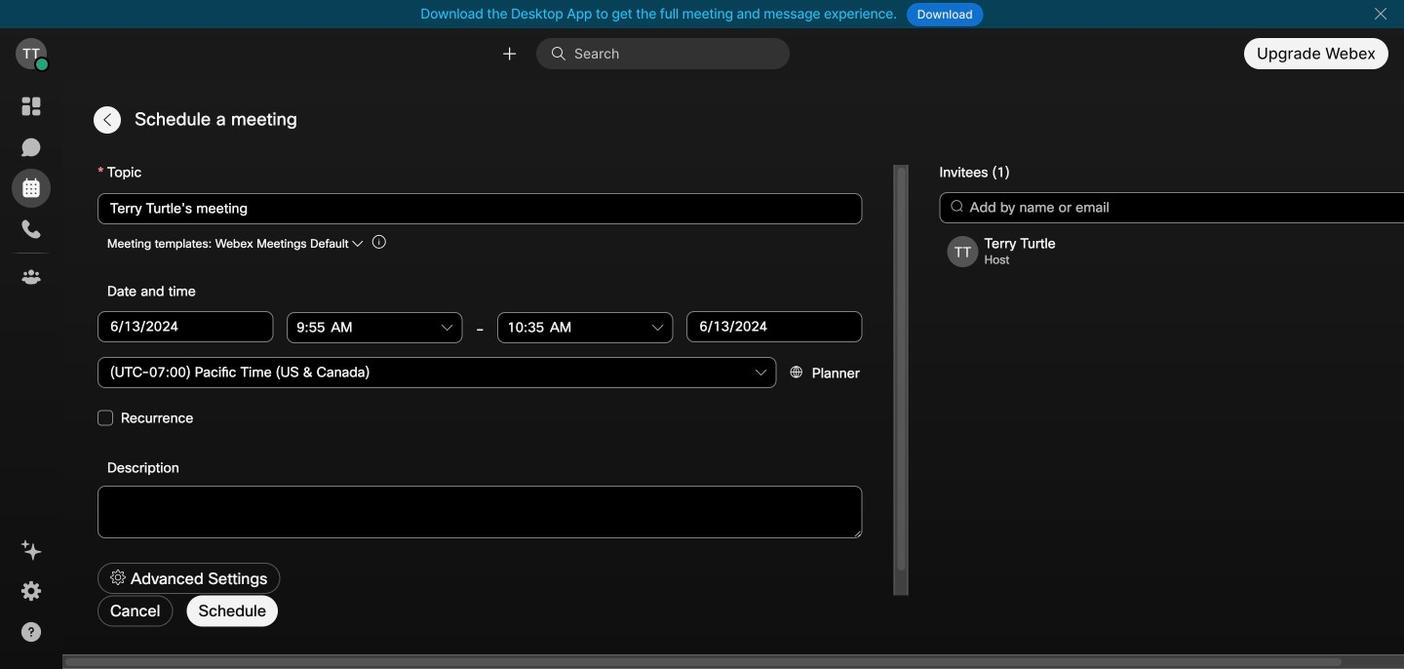 Task type: describe. For each thing, give the bounding box(es) containing it.
what's new image
[[20, 539, 43, 562]]

webex tab list
[[12, 87, 51, 297]]

teams, has no new notifications image
[[20, 265, 43, 289]]

connect people image
[[500, 44, 519, 63]]

calls image
[[20, 218, 43, 241]]

messaging, has no new notifications image
[[20, 136, 43, 159]]

meetings image
[[20, 177, 43, 200]]



Task type: vqa. For each thing, say whether or not it's contained in the screenshot.
Test Space list item
no



Task type: locate. For each thing, give the bounding box(es) containing it.
wrapper image
[[35, 58, 49, 71]]

help image
[[20, 620, 43, 644]]

navigation
[[0, 79, 62, 669]]

wrapper image
[[551, 46, 575, 61]]

cancel_16 image
[[1374, 6, 1389, 21]]

dashboard image
[[20, 95, 43, 118]]

settings image
[[20, 579, 43, 603]]



